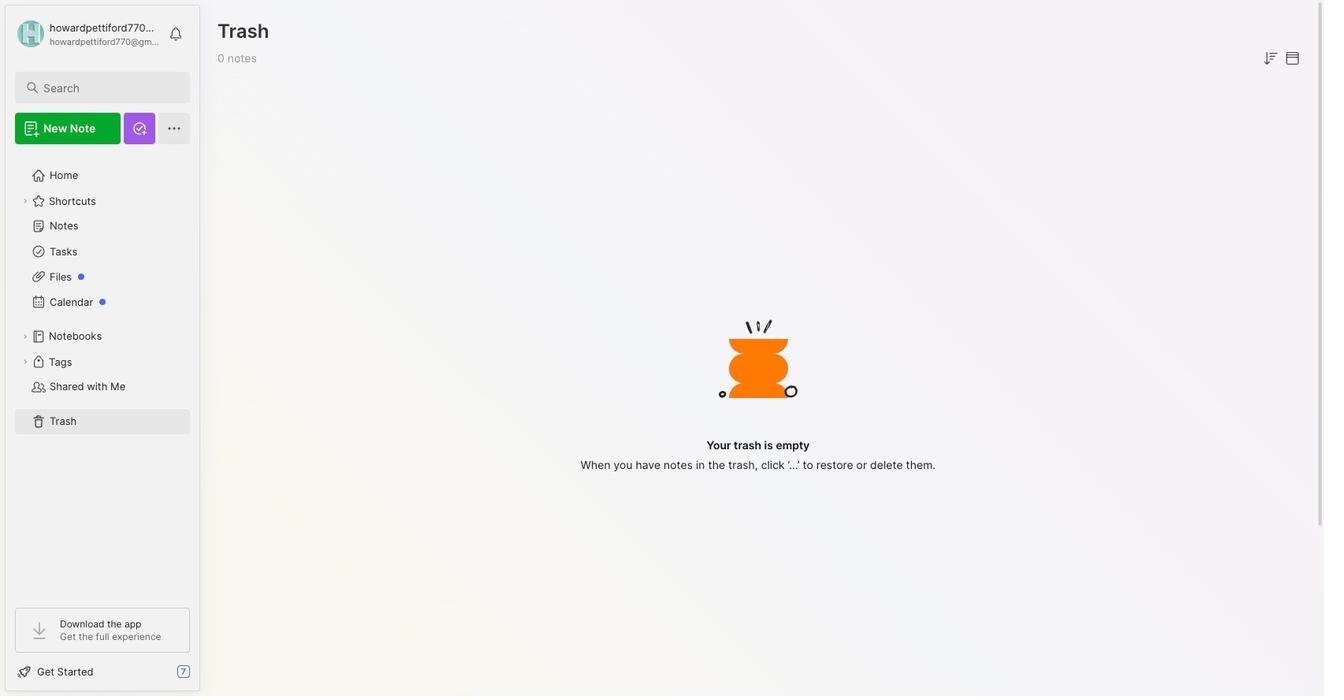 Task type: locate. For each thing, give the bounding box(es) containing it.
click to collapse image
[[199, 667, 211, 686]]

main element
[[0, 0, 205, 696]]

expand tags image
[[20, 357, 30, 367]]

None search field
[[43, 78, 176, 97]]

tree
[[6, 154, 199, 594]]

Help and Learning task checklist field
[[6, 659, 199, 684]]



Task type: describe. For each thing, give the bounding box(es) containing it.
Search text field
[[43, 80, 176, 95]]

none search field inside main element
[[43, 78, 176, 97]]

expand notebooks image
[[20, 332, 30, 341]]

Account field
[[15, 18, 161, 50]]

tree inside main element
[[6, 154, 199, 594]]

View options field
[[1280, 49, 1302, 68]]

Sort options field
[[1261, 49, 1280, 68]]



Task type: vqa. For each thing, say whether or not it's contained in the screenshot.
Select a due date element
no



